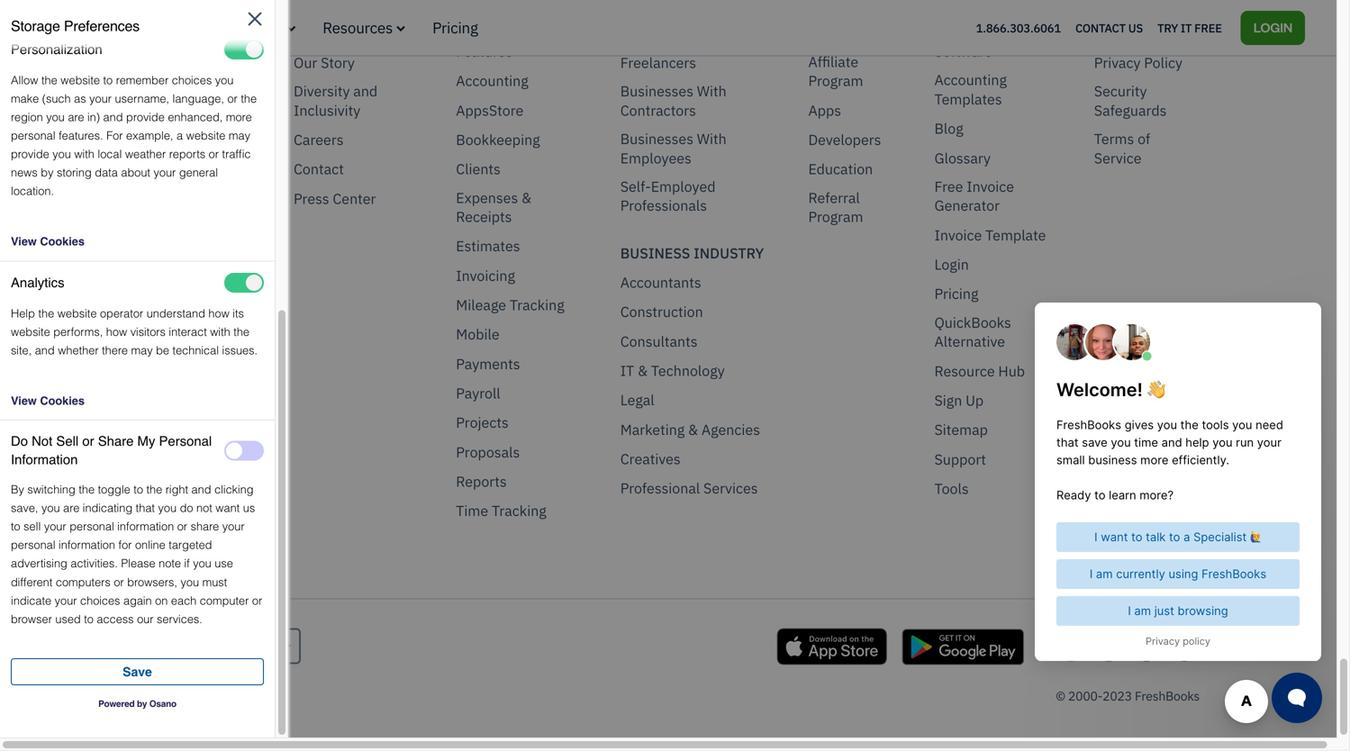 Task type: vqa. For each thing, say whether or not it's contained in the screenshot.
cost
no



Task type: describe. For each thing, give the bounding box(es) containing it.
contractors
[[620, 101, 696, 120]]

blog
[[934, 119, 964, 138]]

be
[[156, 344, 169, 357]]

view for analytics
[[11, 394, 37, 408]]

apps
[[808, 101, 841, 120]]

remember
[[116, 73, 169, 87]]

for
[[118, 538, 132, 552]]

website up as
[[61, 73, 100, 87]]

again
[[123, 594, 152, 607]]

website up performs, at the top of the page
[[57, 307, 97, 320]]

contact link
[[294, 160, 344, 179]]

personal
[[159, 433, 212, 449]]

us
[[243, 501, 255, 515]]

use
[[215, 557, 233, 570]]

you left "do" on the left bottom of page
[[158, 501, 177, 515]]

bookkeeping
[[456, 130, 540, 149]]

with for businesses with employees
[[697, 129, 727, 148]]

make
[[11, 92, 39, 105]]

accessibility
[[1094, 24, 1175, 42]]

referral program
[[808, 188, 863, 226]]

payroll link
[[456, 384, 500, 403]]

businesses with contractors link
[[620, 81, 772, 120]]

contact for contact
[[294, 160, 344, 178]]

advertising
[[11, 557, 67, 570]]

or up more
[[227, 92, 238, 105]]

inclusivity
[[294, 101, 361, 120]]

analytics
[[11, 275, 64, 290]]

free inside try it free link
[[1195, 20, 1222, 35]]

list inside storage preferences dialog
[[0, 0, 281, 629]]

referral
[[808, 188, 860, 207]]

instagram image
[[1169, 631, 1200, 661]]

online
[[135, 538, 165, 552]]

facebook image
[[1093, 631, 1124, 661]]

0 horizontal spatial login
[[934, 255, 969, 274]]

2 vertical spatial personal
[[11, 538, 55, 552]]

to inside allow the website to remember choices you make (such as your username, language, or the region you are in) and provide enhanced, more personal features. for example, a website may provide you with local weather reports or traffic news by storing data about your general location.
[[103, 73, 113, 87]]

or left traffic
[[209, 147, 219, 161]]

template
[[985, 226, 1046, 244]]

businesses for contractors
[[620, 81, 694, 100]]

0 vertical spatial pricing
[[432, 18, 478, 37]]

my
[[137, 433, 155, 449]]

reports link
[[456, 472, 507, 491]]

information
[[11, 452, 78, 467]]

and inside the diversity and inclusivity
[[353, 81, 378, 100]]

example,
[[126, 129, 173, 142]]

education link
[[808, 160, 873, 179]]

you up the "storing"
[[53, 147, 71, 161]]

used
[[55, 612, 81, 626]]

agencies
[[702, 420, 760, 439]]

website down enhanced,
[[186, 129, 225, 142]]

businesses with employees
[[620, 129, 727, 167]]

who it's for
[[202, 18, 283, 37]]

browser
[[11, 612, 52, 626]]

blog link
[[934, 119, 964, 138]]

privacy
[[1094, 53, 1141, 72]]

sign
[[934, 391, 962, 410]]

it's
[[236, 18, 258, 37]]

toggle
[[98, 483, 130, 496]]

1 vertical spatial freshbooks
[[1135, 688, 1200, 704]]

language,
[[172, 92, 224, 105]]

accountants
[[620, 273, 701, 292]]

your up used
[[55, 594, 77, 607]]

view cookies for personalization
[[11, 235, 85, 248]]

to right used
[[84, 612, 94, 626]]

to up that
[[134, 483, 143, 496]]

1 vertical spatial personal
[[70, 520, 114, 533]]

you down (such
[[46, 110, 65, 124]]

program for referral
[[808, 207, 863, 226]]

indicating
[[83, 501, 133, 515]]

quickbooks alternative
[[934, 313, 1011, 351]]

general
[[179, 166, 218, 179]]

& for it
[[638, 361, 648, 380]]

1 horizontal spatial provide
[[126, 110, 165, 124]]

browsers,
[[127, 575, 177, 589]]

about
[[294, 24, 333, 42]]

& for marketing
[[688, 420, 698, 439]]

about us
[[294, 24, 353, 42]]

with inside allow the website to remember choices you make (such as your username, language, or the region you are in) and provide enhanced, more personal features. for example, a website may provide you with local weather reports or traffic news by storing data about your general location.
[[74, 147, 94, 161]]

technical
[[173, 344, 219, 357]]

storage preferences
[[11, 18, 140, 34]]

center
[[333, 189, 376, 208]]

a
[[177, 129, 183, 142]]

hub
[[998, 362, 1025, 380]]

support
[[934, 450, 986, 469]]

your right the sell
[[44, 520, 66, 533]]

try
[[1158, 20, 1178, 35]]

professional
[[620, 479, 700, 498]]

tools
[[934, 479, 969, 498]]

powered by osano link
[[98, 699, 176, 709]]

our
[[294, 53, 317, 72]]

2023
[[1103, 688, 1132, 704]]

1 vertical spatial how
[[106, 325, 127, 339]]

activities.
[[71, 557, 118, 570]]

0 vertical spatial for
[[261, 18, 283, 37]]

website down help
[[11, 325, 50, 339]]

the up that
[[146, 483, 162, 496]]

view cookies link for personalization
[[11, 235, 264, 249]]

save,
[[11, 501, 38, 515]]

and inside by switching the toggle to the right and clicking save, you are indicating that you do not want us to sell your personal information or share your personal information for online targeted advertising activities. please note if you use different computers or browsers, you must indicate your choices again on each computer or browser used to access our services.
[[191, 483, 211, 496]]

visitors
[[130, 325, 166, 339]]

not
[[196, 501, 212, 515]]

mileage
[[456, 296, 506, 314]]

it & technology link
[[620, 361, 725, 380]]

businesses with employees link
[[620, 129, 772, 168]]

1 horizontal spatial information
[[117, 520, 174, 533]]

technology
[[651, 361, 725, 380]]

each
[[171, 594, 197, 607]]

software
[[934, 42, 992, 61]]

marketing
[[620, 420, 685, 439]]

are inside allow the website to remember choices you make (such as your username, language, or the region you are in) and provide enhanced, more personal features. for example, a website may provide you with local weather reports or traffic news by storing data about your general location.
[[68, 110, 84, 124]]

or inside the do not sell or share my personal information
[[82, 433, 94, 449]]

indicate
[[11, 594, 51, 607]]

accounting software link
[[934, 23, 1058, 61]]

storage
[[11, 18, 60, 34]]

the up the issues.
[[234, 325, 250, 339]]

freelancers
[[620, 53, 696, 72]]

safeguards
[[1094, 101, 1167, 120]]

cookies for personalization
[[40, 235, 85, 248]]

or right computer
[[252, 594, 262, 607]]

projects link
[[456, 413, 509, 432]]

invoice template link
[[934, 226, 1046, 245]]

news
[[11, 166, 38, 179]]

privacy policy
[[1094, 53, 1183, 72]]

us for contact us
[[1128, 20, 1143, 35]]

affiliate
[[808, 52, 859, 71]]

may inside help the website operator understand how its website performs, how visitors interact with the site, and whether there may be technical issues.
[[131, 344, 153, 357]]

accounting for templates
[[934, 70, 1007, 89]]

features.
[[59, 129, 103, 142]]

invoicing
[[456, 266, 515, 285]]

save
[[123, 665, 152, 679]]



Task type: locate. For each thing, give the bounding box(es) containing it.
1 horizontal spatial contact
[[1075, 20, 1126, 35]]

free up generator
[[934, 177, 963, 196]]

do
[[11, 433, 28, 449]]

1 cookies from the top
[[40, 235, 85, 248]]

us up story
[[336, 24, 353, 42]]

businesses up employees
[[620, 129, 694, 148]]

accounting inside "accounting software" link
[[934, 23, 1007, 42]]

your down "weather"
[[154, 166, 176, 179]]

© 2000-2023 freshbooks
[[1056, 688, 1200, 704]]

whether
[[58, 344, 99, 357]]

1 vertical spatial with
[[210, 325, 230, 339]]

want
[[216, 501, 240, 515]]

personal down indicating
[[70, 520, 114, 533]]

view
[[11, 235, 37, 248], [11, 394, 37, 408]]

with up businesses with employees link
[[697, 81, 727, 100]]

0 vertical spatial view cookies link
[[11, 235, 264, 249]]

it
[[1181, 20, 1192, 35]]

1 vertical spatial program
[[808, 207, 863, 226]]

2 vertical spatial &
[[688, 420, 698, 439]]

1 vertical spatial free
[[934, 177, 963, 196]]

0 vertical spatial program
[[808, 71, 863, 90]]

with for businesses with contractors
[[697, 81, 727, 100]]

all
[[456, 23, 473, 42]]

the up more
[[241, 92, 257, 105]]

1 vertical spatial for
[[106, 129, 123, 142]]

free inside free invoice generator
[[934, 177, 963, 196]]

sign up link
[[934, 391, 984, 410]]

0 horizontal spatial features
[[104, 18, 162, 37]]

diversity and inclusivity
[[294, 81, 378, 120]]

0 horizontal spatial free
[[934, 177, 963, 196]]

and inside help the website operator understand how its website performs, how visitors interact with the site, and whether there may be technical issues.
[[35, 344, 55, 357]]

& left agencies
[[688, 420, 698, 439]]

do not sell or share my personal information heading
[[11, 432, 224, 469]]

the up (such
[[41, 73, 57, 87]]

0 vertical spatial pricing link
[[432, 18, 478, 37]]

businesses up contractors
[[620, 81, 694, 100]]

1 vertical spatial pricing link
[[934, 284, 979, 304]]

terms of service link
[[1094, 129, 1200, 168]]

its
[[233, 307, 244, 320]]

services.
[[157, 612, 203, 626]]

may down visitors on the top left of page
[[131, 344, 153, 357]]

quickbooks
[[934, 313, 1011, 332]]

1 horizontal spatial for
[[261, 18, 283, 37]]

mileage tracking
[[456, 296, 564, 314]]

targeted
[[169, 538, 212, 552]]

with
[[697, 81, 727, 100], [697, 129, 727, 148]]

personalization
[[11, 41, 102, 57]]

1 vertical spatial provide
[[11, 147, 49, 161]]

to left the sell
[[11, 520, 20, 533]]

mobile
[[456, 325, 500, 344]]

by inside allow the website to remember choices you make (such as your username, language, or the region you are in) and provide enhanced, more personal features. for example, a website may provide you with local weather reports or traffic news by storing data about your general location.
[[41, 166, 54, 179]]

contact
[[1075, 20, 1126, 35], [294, 160, 344, 178]]

2 businesses from the top
[[620, 129, 694, 148]]

0 vertical spatial tracking
[[510, 296, 564, 314]]

tracking inside time tracking link
[[492, 501, 547, 520]]

1 businesses from the top
[[620, 81, 694, 100]]

invoice down generator
[[934, 226, 982, 244]]

construction
[[620, 302, 703, 321]]

personal inside allow the website to remember choices you make (such as your username, language, or the region you are in) and provide enhanced, more personal features. for example, a website may provide you with local weather reports or traffic news by storing data about your general location.
[[11, 129, 55, 142]]

features up remember
[[104, 18, 162, 37]]

or up again
[[114, 575, 124, 589]]

accounting for software
[[934, 23, 1007, 42]]

proposals link
[[456, 443, 520, 462]]

0 vertical spatial view
[[11, 235, 37, 248]]

0 vertical spatial cookies
[[40, 235, 85, 248]]

program for affiliate
[[808, 71, 863, 90]]

features inside all freshbooks features
[[456, 42, 513, 61]]

cookie consent banner dialog
[[14, 516, 284, 724]]

youtube image
[[1131, 631, 1162, 661]]

tracking inside mileage tracking link
[[510, 296, 564, 314]]

contact us
[[1075, 20, 1143, 35]]

with inside businesses with contractors
[[697, 81, 727, 100]]

& for expenses
[[522, 188, 532, 207]]

estimates
[[456, 237, 520, 256]]

personal down region
[[11, 129, 55, 142]]

1 horizontal spatial pricing link
[[934, 284, 979, 304]]

choices inside allow the website to remember choices you make (such as your username, language, or the region you are in) and provide enhanced, more personal features. for example, a website may provide you with local weather reports or traffic news by storing data about your general location.
[[172, 73, 212, 87]]

1 vertical spatial are
[[63, 501, 80, 515]]

invoice up generator
[[967, 177, 1014, 196]]

construction link
[[620, 302, 703, 322]]

us left the try
[[1128, 20, 1143, 35]]

invoice inside free invoice generator
[[967, 177, 1014, 196]]

view for personalization
[[11, 235, 37, 248]]

with down businesses with contractors link
[[697, 129, 727, 148]]

and up not
[[191, 483, 211, 496]]

personalization heading
[[11, 40, 102, 59]]

view cookies up the analytics
[[11, 235, 85, 248]]

2 view cookies link from the top
[[11, 394, 264, 408]]

1 view cookies link from the top
[[11, 235, 264, 249]]

accounting templates link
[[934, 70, 1058, 109]]

with down 'features.'
[[74, 147, 94, 161]]

1 vertical spatial view
[[11, 394, 37, 408]]

1 horizontal spatial choices
[[172, 73, 212, 87]]

press center
[[294, 189, 376, 208]]

tracking
[[510, 296, 564, 314], [492, 501, 547, 520]]

storage preferences heading
[[0, 0, 275, 52]]

pricing
[[432, 18, 478, 37], [934, 284, 979, 303]]

to left remember
[[103, 73, 113, 87]]

cookies up sell
[[40, 394, 85, 408]]

login link right try it free link
[[1241, 11, 1305, 45]]

app store image
[[777, 628, 887, 665]]

1 vertical spatial features
[[456, 42, 513, 61]]

provide up news on the top of the page
[[11, 147, 49, 161]]

services
[[703, 479, 758, 498]]

may inside allow the website to remember choices you make (such as your username, language, or the region you are in) and provide enhanced, more personal features. for example, a website may provide you with local weather reports or traffic news by storing data about your general location.
[[229, 129, 250, 142]]

of
[[1138, 129, 1150, 148]]

professional services link
[[620, 479, 758, 498]]

help
[[11, 307, 35, 320]]

1 horizontal spatial with
[[210, 325, 230, 339]]

0 vertical spatial view cookies
[[11, 235, 85, 248]]

information up activities.
[[59, 538, 115, 552]]

1 vertical spatial choices
[[80, 594, 120, 607]]

1.866.303.6061 link
[[976, 20, 1061, 35]]

with inside the businesses with employees
[[697, 129, 727, 148]]

2 program from the top
[[808, 207, 863, 226]]

1 vertical spatial view cookies link
[[11, 394, 264, 408]]

1 vertical spatial with
[[697, 129, 727, 148]]

1 horizontal spatial freshbooks
[[1135, 688, 1200, 704]]

program down affiliate in the top right of the page
[[808, 71, 863, 90]]

0 vertical spatial information
[[117, 520, 174, 533]]

0 horizontal spatial us
[[336, 24, 353, 42]]

0 vertical spatial how
[[208, 307, 230, 320]]

glossary
[[934, 148, 991, 167]]

0 horizontal spatial contact
[[294, 160, 344, 178]]

who
[[202, 18, 232, 37]]

pricing link up quickbooks
[[934, 284, 979, 304]]

and inside allow the website to remember choices you make (such as your username, language, or the region you are in) and provide enhanced, more personal features. for example, a website may provide you with local weather reports or traffic news by storing data about your general location.
[[103, 110, 123, 124]]

freshbooks inside all freshbooks features
[[476, 23, 553, 42]]

1 program from the top
[[808, 71, 863, 90]]

program down referral
[[808, 207, 863, 226]]

free right it
[[1195, 20, 1222, 35]]

tracking right mileage
[[510, 296, 564, 314]]

marketing & agencies
[[620, 420, 760, 439]]

marketing & agencies link
[[620, 420, 760, 439]]

are
[[68, 110, 84, 124], [63, 501, 80, 515]]

view cookies link for analytics
[[11, 394, 264, 408]]

service
[[1094, 148, 1142, 167]]

businesses with contractors
[[620, 81, 727, 120]]

0 vertical spatial provide
[[126, 110, 165, 124]]

us for about us
[[336, 24, 353, 42]]

view cookies up not
[[11, 394, 85, 408]]

how up there
[[106, 325, 127, 339]]

developers
[[808, 130, 881, 149]]

view cookies link up my
[[11, 394, 264, 408]]

1 view cookies from the top
[[11, 235, 85, 248]]

businesses inside businesses with contractors
[[620, 81, 694, 100]]

storage preferences dialog
[[0, 0, 1350, 751]]

powered
[[98, 699, 135, 709]]

0 horizontal spatial freshbooks
[[476, 23, 553, 42]]

2 with from the top
[[697, 129, 727, 148]]

0 horizontal spatial for
[[106, 129, 123, 142]]

list containing personalization
[[0, 0, 281, 629]]

0 vertical spatial with
[[697, 81, 727, 100]]

view cookies for analytics
[[11, 394, 85, 408]]

(such
[[42, 92, 71, 105]]

all freshbooks features
[[456, 23, 553, 61]]

1 horizontal spatial features
[[456, 42, 513, 61]]

0 horizontal spatial pricing
[[432, 18, 478, 37]]

0 vertical spatial are
[[68, 110, 84, 124]]

osano
[[149, 699, 176, 709]]

and right site,
[[35, 344, 55, 357]]

2 view cookies from the top
[[11, 394, 85, 408]]

pricing up quickbooks
[[934, 284, 979, 303]]

choices up language,
[[172, 73, 212, 87]]

pricing link up accounting link
[[432, 18, 478, 37]]

sign up
[[934, 391, 984, 410]]

0 vertical spatial by
[[41, 166, 54, 179]]

1 vertical spatial tracking
[[492, 501, 547, 520]]

1 vertical spatial businesses
[[620, 129, 694, 148]]

information down that
[[117, 520, 174, 533]]

try it free
[[1158, 20, 1222, 35]]

tracking right time
[[492, 501, 547, 520]]

access
[[97, 612, 134, 626]]

preferences
[[64, 18, 140, 34]]

by right news on the top of the page
[[41, 166, 54, 179]]

tracking for mileage tracking
[[510, 296, 564, 314]]

you down switching
[[41, 501, 60, 515]]

may
[[229, 129, 250, 142], [131, 344, 153, 357]]

1 vertical spatial may
[[131, 344, 153, 357]]

choices inside by switching the toggle to the right and clicking save, you are indicating that you do not want us to sell your personal information or share your personal information for online targeted advertising activities. please note if you use different computers or browsers, you must indicate your choices again on each computer or browser used to access our services.
[[80, 594, 120, 607]]

you down if
[[181, 575, 199, 589]]

are left in)
[[68, 110, 84, 124]]

do
[[180, 501, 193, 515]]

0 vertical spatial with
[[74, 147, 94, 161]]

for inside allow the website to remember choices you make (such as your username, language, or the region you are in) and provide enhanced, more personal features. for example, a website may provide you with local weather reports or traffic news by storing data about your general location.
[[106, 129, 123, 142]]

1 vertical spatial contact
[[294, 160, 344, 178]]

businesses for employees
[[620, 129, 694, 148]]

you up language,
[[215, 73, 234, 87]]

0 vertical spatial personal
[[11, 129, 55, 142]]

accounting up software
[[934, 23, 1007, 42]]

payroll
[[456, 384, 500, 403]]

choices up the access
[[80, 594, 120, 607]]

our
[[137, 612, 154, 626]]

pricing up accounting link
[[432, 18, 478, 37]]

0 horizontal spatial by
[[41, 166, 54, 179]]

0 horizontal spatial how
[[106, 325, 127, 339]]

freshbooks right 2023
[[1135, 688, 1200, 704]]

self-employed professionals
[[620, 177, 716, 215]]

tracking for time tracking
[[492, 501, 547, 520]]

0 horizontal spatial with
[[74, 147, 94, 161]]

0 horizontal spatial &
[[522, 188, 532, 207]]

by left the osano
[[137, 699, 147, 709]]

how left its
[[208, 307, 230, 320]]

1 with from the top
[[697, 81, 727, 100]]

1 vertical spatial view cookies
[[11, 394, 85, 408]]

1 horizontal spatial login
[[1254, 18, 1293, 35]]

1 horizontal spatial may
[[229, 129, 250, 142]]

0 vertical spatial contact
[[1075, 20, 1126, 35]]

press
[[294, 189, 329, 208]]

help the website operator understand how its website performs, how visitors interact with the site, and whether there may be technical issues.
[[11, 307, 258, 357]]

0 vertical spatial businesses
[[620, 81, 694, 100]]

referral program link
[[808, 188, 898, 226]]

or
[[227, 92, 238, 105], [209, 147, 219, 161], [82, 433, 94, 449], [177, 520, 187, 533], [114, 575, 124, 589], [252, 594, 262, 607]]

0 horizontal spatial information
[[59, 538, 115, 552]]

analytics heading
[[11, 274, 64, 292]]

1 horizontal spatial &
[[638, 361, 648, 380]]

the left toggle
[[79, 483, 95, 496]]

1 view from the top
[[11, 235, 37, 248]]

©
[[1056, 688, 1065, 704]]

or down "do" on the left bottom of page
[[177, 520, 187, 533]]

1 vertical spatial by
[[137, 699, 147, 709]]

0 horizontal spatial may
[[131, 344, 153, 357]]

provide down username,
[[126, 110, 165, 124]]

2 cookies from the top
[[40, 394, 85, 408]]

view up the analytics
[[11, 235, 37, 248]]

business industry
[[620, 244, 764, 262]]

the right help
[[38, 307, 54, 320]]

list
[[0, 0, 281, 629]]

cookies up the analytics
[[40, 235, 85, 248]]

more
[[226, 110, 252, 124]]

for up local on the left top of page
[[106, 129, 123, 142]]

0 horizontal spatial provide
[[11, 147, 49, 161]]

different
[[11, 575, 53, 589]]

business industry link
[[620, 244, 764, 263]]

you right if
[[193, 557, 211, 570]]

personal down the sell
[[11, 538, 55, 552]]

0 vertical spatial features
[[104, 18, 162, 37]]

our story
[[294, 53, 355, 72]]

accounting up templates
[[934, 70, 1007, 89]]

mobile link
[[456, 325, 500, 344]]

cookies for analytics
[[40, 394, 85, 408]]

1 vertical spatial pricing
[[934, 284, 979, 303]]

& right expenses
[[522, 188, 532, 207]]

login down invoice template link
[[934, 255, 969, 274]]

payments link
[[456, 354, 520, 374]]

0 vertical spatial invoice
[[967, 177, 1014, 196]]

industry
[[694, 244, 764, 262]]

view up do
[[11, 394, 37, 408]]

and right in)
[[103, 110, 123, 124]]

on
[[155, 594, 168, 607]]

1 horizontal spatial how
[[208, 307, 230, 320]]

switching
[[27, 483, 75, 496]]

0 horizontal spatial login link
[[934, 255, 969, 274]]

contact down careers link
[[294, 160, 344, 178]]

0 vertical spatial free
[[1195, 20, 1222, 35]]

support link
[[934, 450, 986, 469]]

legal link
[[620, 391, 655, 410]]

or right sell
[[82, 433, 94, 449]]

free
[[1195, 20, 1222, 35], [934, 177, 963, 196]]

0 vertical spatial may
[[229, 129, 250, 142]]

education
[[808, 160, 873, 178]]

1 horizontal spatial pricing
[[934, 284, 979, 303]]

try it free link
[[1158, 16, 1222, 39]]

features down all
[[456, 42, 513, 61]]

contact up privacy
[[1075, 20, 1126, 35]]

1 vertical spatial cookies
[[40, 394, 85, 408]]

& right it
[[638, 361, 648, 380]]

region
[[11, 110, 43, 124]]

twitter image
[[1056, 631, 1086, 661]]

for right it's at the left top
[[261, 18, 283, 37]]

allow
[[11, 73, 38, 87]]

1 vertical spatial &
[[638, 361, 648, 380]]

your down want
[[222, 520, 245, 533]]

provide
[[126, 110, 165, 124], [11, 147, 49, 161]]

1 horizontal spatial free
[[1195, 20, 1222, 35]]

traffic
[[222, 147, 251, 161]]

may down more
[[229, 129, 250, 142]]

0 vertical spatial &
[[522, 188, 532, 207]]

& inside "expenses & receipts"
[[522, 188, 532, 207]]

reports
[[169, 147, 205, 161]]

accounting link
[[456, 71, 528, 90]]

the
[[41, 73, 57, 87], [241, 92, 257, 105], [38, 307, 54, 320], [234, 325, 250, 339], [79, 483, 95, 496], [146, 483, 162, 496]]

with inside help the website operator understand how its website performs, how visitors interact with the site, and whether there may be technical issues.
[[210, 325, 230, 339]]

there
[[102, 344, 128, 357]]

freshbooks logo image
[[36, 10, 176, 44]]

google play image
[[902, 628, 1024, 665]]

login link down invoice template link
[[934, 255, 969, 274]]

0 vertical spatial freshbooks
[[476, 23, 553, 42]]

view cookies link down about
[[11, 235, 264, 249]]

0 vertical spatial choices
[[172, 73, 212, 87]]

accounting up the appsstore
[[456, 71, 528, 90]]

your up in)
[[89, 92, 112, 105]]

accounting inside accounting templates link
[[934, 70, 1007, 89]]

are down switching
[[63, 501, 80, 515]]

are inside by switching the toggle to the right and clicking save, you are indicating that you do not want us to sell your personal information or share your personal information for online targeted advertising activities. please note if you use different computers or browsers, you must indicate your choices again on each computer or browser used to access our services.
[[63, 501, 80, 515]]

0 vertical spatial login link
[[1241, 11, 1305, 45]]

freshbooks right all
[[476, 23, 553, 42]]

0 horizontal spatial choices
[[80, 594, 120, 607]]

1 horizontal spatial by
[[137, 699, 147, 709]]

1 vertical spatial information
[[59, 538, 115, 552]]

2 view from the top
[[11, 394, 37, 408]]

login right try it free link
[[1254, 18, 1293, 35]]

2 horizontal spatial &
[[688, 420, 698, 439]]

1 vertical spatial login link
[[934, 255, 969, 274]]

contact for contact us
[[1075, 20, 1126, 35]]

location.
[[11, 184, 54, 198]]

0 vertical spatial login
[[1254, 18, 1293, 35]]

and down story
[[353, 81, 378, 100]]

1 horizontal spatial us
[[1128, 20, 1143, 35]]

businesses inside the businesses with employees
[[620, 129, 694, 148]]

1 horizontal spatial login link
[[1241, 11, 1305, 45]]

resource hub link
[[934, 362, 1025, 381]]

1 vertical spatial invoice
[[934, 226, 982, 244]]

0 horizontal spatial pricing link
[[432, 18, 478, 37]]

1 vertical spatial login
[[934, 255, 969, 274]]

with up the issues.
[[210, 325, 230, 339]]

free invoice generator
[[934, 177, 1014, 215]]



